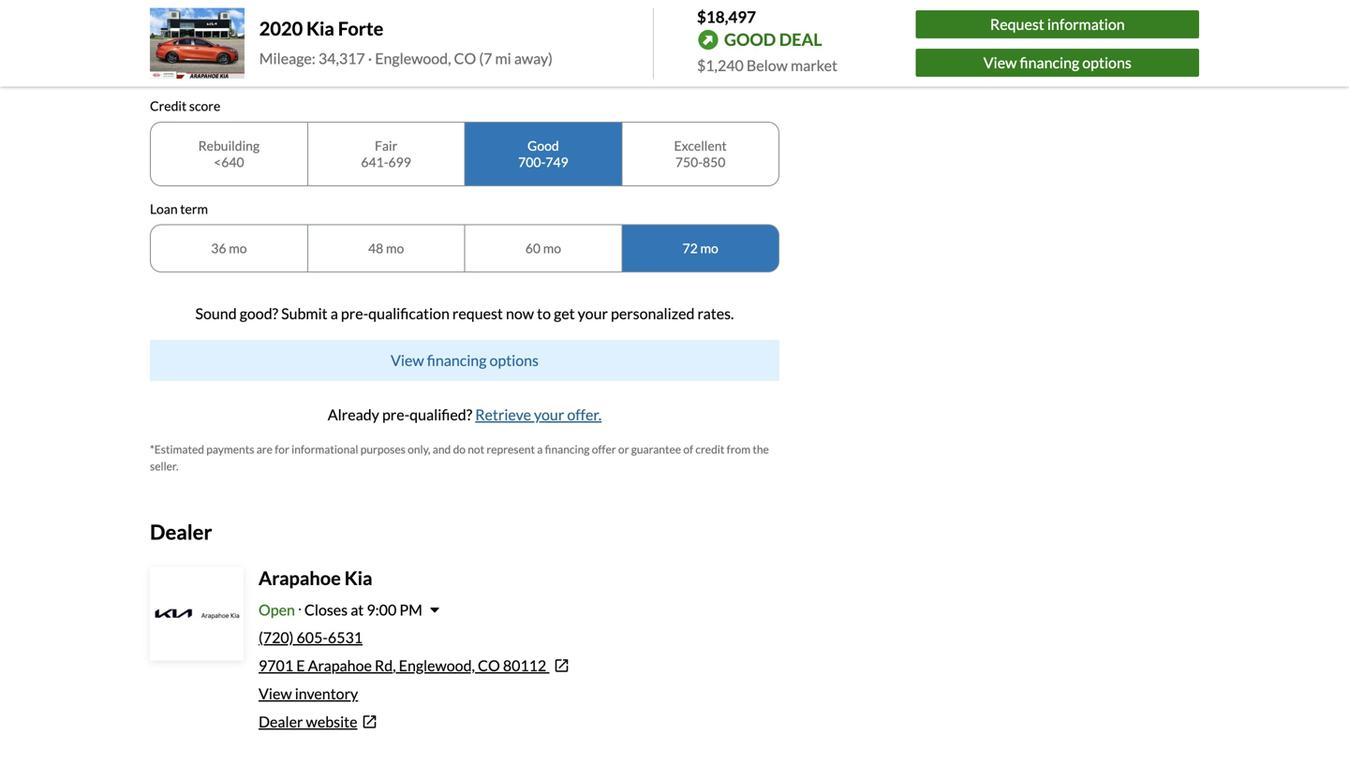 Task type: locate. For each thing, give the bounding box(es) containing it.
dealer website link
[[259, 711, 780, 734]]

1 vertical spatial view
[[391, 352, 424, 370]]

retrieve your offer. link
[[475, 406, 602, 424]]

view financing options button
[[916, 49, 1200, 77], [150, 340, 780, 382]]

1 horizontal spatial your
[[578, 305, 608, 323]]

kia
[[307, 17, 335, 40], [345, 567, 373, 590]]

rebuilding
[[198, 138, 260, 153]]

0 vertical spatial dealer
[[150, 520, 212, 545]]

rebuilding <640
[[198, 138, 260, 170]]

4 mo from the left
[[701, 240, 719, 256]]

dealer down seller.
[[150, 520, 212, 545]]

qualification
[[368, 305, 450, 323]]

a right submit
[[331, 305, 338, 323]]

72 mo
[[683, 240, 719, 256]]

1 vertical spatial a
[[537, 443, 543, 456]]

view inventory link
[[259, 685, 358, 703]]

a right represent
[[537, 443, 543, 456]]

view financing options
[[984, 53, 1132, 72], [391, 352, 539, 370]]

dealer for dealer
[[150, 520, 212, 545]]

view
[[984, 53, 1017, 72], [391, 352, 424, 370], [259, 685, 292, 703]]

englewood, right the ","
[[399, 657, 475, 675]]

9701
[[259, 657, 293, 675]]

financing down the "sound good? submit a pre-qualification request now to get your personalized rates."
[[427, 352, 487, 370]]

mileage:
[[259, 49, 316, 67]]

options down information
[[1083, 53, 1132, 72]]

options down now
[[490, 352, 539, 370]]

*estimated
[[150, 443, 204, 456]]

3 mo from the left
[[543, 240, 561, 256]]

0 vertical spatial co
[[454, 49, 476, 67]]

1 horizontal spatial view
[[391, 352, 424, 370]]

mo for 48 mo
[[386, 240, 404, 256]]

sound
[[195, 305, 237, 323]]

0 horizontal spatial kia
[[307, 17, 335, 40]]

Down payment (0%) text field
[[151, 43, 779, 82]]

0 horizontal spatial pre-
[[341, 305, 368, 323]]

1 vertical spatial view financing options
[[391, 352, 539, 370]]

are
[[257, 443, 273, 456]]

$1,240 below market
[[697, 56, 838, 75]]

0 horizontal spatial view financing options
[[391, 352, 539, 370]]

englewood, right ·
[[375, 49, 451, 67]]

mo right 72
[[701, 240, 719, 256]]

(720) 605-6531
[[259, 629, 363, 647]]

1 vertical spatial view financing options button
[[150, 340, 780, 382]]

0 horizontal spatial view
[[259, 685, 292, 703]]

financing inside *estimated payments are for informational purposes only, and do not represent a financing offer or guarantee of credit from the seller.
[[545, 443, 590, 456]]

financing
[[1020, 53, 1080, 72], [427, 352, 487, 370], [545, 443, 590, 456]]

,
[[393, 657, 396, 675]]

kia for arapahoe
[[345, 567, 373, 590]]

good?
[[240, 305, 278, 323]]

your
[[578, 305, 608, 323], [534, 406, 564, 424]]

850
[[703, 154, 726, 170]]

$18,497
[[697, 7, 756, 26]]

arapahoe
[[259, 567, 341, 590], [308, 657, 372, 675]]

605-
[[297, 629, 328, 647]]

0 horizontal spatial co
[[454, 49, 476, 67]]

kia up '34,317'
[[307, 17, 335, 40]]

open
[[259, 601, 295, 619]]

(0%)
[[240, 18, 266, 34]]

1 horizontal spatial financing
[[545, 443, 590, 456]]

good 700-749
[[518, 138, 569, 170]]

$1,240
[[697, 56, 744, 75]]

0 horizontal spatial your
[[534, 406, 564, 424]]

0 horizontal spatial financing
[[427, 352, 487, 370]]

score
[[189, 98, 221, 114]]

dealer for dealer website
[[259, 713, 303, 731]]

0 vertical spatial a
[[331, 305, 338, 323]]

2 mo from the left
[[386, 240, 404, 256]]

pre-
[[341, 305, 368, 323], [382, 406, 410, 424]]

view financing options down request information button
[[984, 53, 1132, 72]]

request information button
[[916, 10, 1200, 38]]

financing down request information button
[[1020, 53, 1080, 72]]

mo right 60 at top
[[543, 240, 561, 256]]

loan term
[[150, 201, 208, 217]]

749
[[546, 154, 569, 170]]

1 horizontal spatial view financing options button
[[916, 49, 1200, 77]]

80112
[[503, 657, 547, 675]]

credit
[[696, 443, 725, 456]]

view down request
[[984, 53, 1017, 72]]

arapahoe down 6531 at the left
[[308, 657, 372, 675]]

mi
[[495, 49, 512, 67]]

1 mo from the left
[[229, 240, 247, 256]]

a
[[331, 305, 338, 323], [537, 443, 543, 456]]

0 vertical spatial pre-
[[341, 305, 368, 323]]

0 horizontal spatial options
[[490, 352, 539, 370]]

co
[[454, 49, 476, 67], [478, 657, 500, 675]]

mo right 36
[[229, 240, 247, 256]]

view financing options button down request information button
[[916, 49, 1200, 77]]

750-
[[676, 154, 703, 170]]

1 horizontal spatial view financing options
[[984, 53, 1132, 72]]

pre- up purposes
[[382, 406, 410, 424]]

1 vertical spatial pre-
[[382, 406, 410, 424]]

36
[[211, 240, 226, 256]]

1 vertical spatial arapahoe
[[308, 657, 372, 675]]

view down qualification
[[391, 352, 424, 370]]

request
[[453, 305, 503, 323]]

financing left offer
[[545, 443, 590, 456]]

1 vertical spatial co
[[478, 657, 500, 675]]

0 vertical spatial englewood,
[[375, 49, 451, 67]]

kia up at at the bottom
[[345, 567, 373, 590]]

dealer
[[150, 520, 212, 545], [259, 713, 303, 731]]

1 horizontal spatial co
[[478, 657, 500, 675]]

1 vertical spatial dealer
[[259, 713, 303, 731]]

pre- right submit
[[341, 305, 368, 323]]

co left 80112
[[478, 657, 500, 675]]

your right get
[[578, 305, 608, 323]]

down payment (0%)
[[150, 18, 266, 34]]

your left the 'offer.'
[[534, 406, 564, 424]]

2 vertical spatial financing
[[545, 443, 590, 456]]

0 vertical spatial kia
[[307, 17, 335, 40]]

fair 641-699
[[361, 138, 411, 170]]

a inside *estimated payments are for informational purposes only, and do not represent a financing offer or guarantee of credit from the seller.
[[537, 443, 543, 456]]

2020
[[259, 17, 303, 40]]

view financing options down the "sound good? submit a pre-qualification request now to get your personalized rates."
[[391, 352, 539, 370]]

2 horizontal spatial view
[[984, 53, 1017, 72]]

0 vertical spatial financing
[[1020, 53, 1080, 72]]

at
[[351, 601, 364, 619]]

1 horizontal spatial kia
[[345, 567, 373, 590]]

1 vertical spatial your
[[534, 406, 564, 424]]

arapahoe up 'open'
[[259, 567, 341, 590]]

guarantee
[[631, 443, 681, 456]]

fair
[[375, 138, 398, 153]]

good
[[528, 138, 559, 153]]

view financing options button down the "sound good? submit a pre-qualification request now to get your personalized rates."
[[150, 340, 780, 382]]

dealer down 'view inventory' link
[[259, 713, 303, 731]]

market
[[791, 56, 838, 75]]

1 horizontal spatial a
[[537, 443, 543, 456]]

down
[[150, 18, 184, 34]]

(720)
[[259, 629, 294, 647]]

view down 9701
[[259, 685, 292, 703]]

1 horizontal spatial dealer
[[259, 713, 303, 731]]

1 vertical spatial kia
[[345, 567, 373, 590]]

co left (7
[[454, 49, 476, 67]]

0 horizontal spatial dealer
[[150, 520, 212, 545]]

(720) 605-6531 link
[[259, 629, 363, 647]]

0 vertical spatial options
[[1083, 53, 1132, 72]]

0 vertical spatial your
[[578, 305, 608, 323]]

2 vertical spatial view
[[259, 685, 292, 703]]

1 vertical spatial financing
[[427, 352, 487, 370]]

kia inside '2020 kia forte mileage: 34,317 · englewood, co (7 mi away)'
[[307, 17, 335, 40]]

qualified?
[[410, 406, 472, 424]]

60 mo
[[526, 240, 561, 256]]

arapahoe kia link
[[259, 567, 373, 590]]

mo right 48
[[386, 240, 404, 256]]

options
[[1083, 53, 1132, 72], [490, 352, 539, 370]]



Task type: describe. For each thing, give the bounding box(es) containing it.
9:00
[[367, 601, 397, 619]]

closes
[[304, 601, 348, 619]]

loan
[[150, 201, 178, 217]]

rd
[[375, 657, 393, 675]]

personalized
[[611, 305, 695, 323]]

699
[[389, 154, 411, 170]]

already pre-qualified? retrieve your offer.
[[328, 406, 602, 424]]

48 mo
[[368, 240, 404, 256]]

offer
[[592, 443, 616, 456]]

0 vertical spatial view financing options
[[984, 53, 1132, 72]]

payments
[[206, 443, 254, 456]]

*estimated payments are for informational purposes only, and do not represent a financing offer or guarantee of credit from the seller.
[[150, 443, 769, 473]]

inventory
[[295, 685, 358, 703]]

englewood, inside '2020 kia forte mileage: 34,317 · englewood, co (7 mi away)'
[[375, 49, 451, 67]]

already
[[328, 406, 379, 424]]

and
[[433, 443, 451, 456]]

kia for 2020
[[307, 17, 335, 40]]

to
[[537, 305, 551, 323]]

1 vertical spatial options
[[490, 352, 539, 370]]

credit
[[150, 98, 187, 114]]

9701 e arapahoe rd , englewood, co 80112
[[259, 657, 547, 675]]

2020 kia forte image
[[150, 8, 244, 79]]

good
[[724, 29, 776, 50]]

0 vertical spatial view financing options button
[[916, 49, 1200, 77]]

only,
[[408, 443, 431, 456]]

now
[[506, 305, 534, 323]]

credit score
[[150, 98, 221, 114]]

informational
[[292, 443, 358, 456]]

from
[[727, 443, 751, 456]]

excellent
[[674, 138, 727, 153]]

payment
[[187, 18, 237, 34]]

co inside '2020 kia forte mileage: 34,317 · englewood, co (7 mi away)'
[[454, 49, 476, 67]]

seller.
[[150, 460, 179, 473]]

rates.
[[698, 305, 734, 323]]

0 horizontal spatial view financing options button
[[150, 340, 780, 382]]

48
[[368, 240, 384, 256]]

0 vertical spatial arapahoe
[[259, 567, 341, 590]]

purposes
[[361, 443, 406, 456]]

mo for 72 mo
[[701, 240, 719, 256]]

deal
[[780, 29, 823, 50]]

the
[[753, 443, 769, 456]]

represent
[[487, 443, 535, 456]]

60
[[526, 240, 541, 256]]

<640
[[214, 154, 244, 170]]

pm
[[400, 601, 423, 619]]

website
[[306, 713, 358, 731]]

mo for 60 mo
[[543, 240, 561, 256]]

(7
[[479, 49, 492, 67]]

or
[[618, 443, 629, 456]]

for
[[275, 443, 289, 456]]

submit
[[281, 305, 328, 323]]

get
[[554, 305, 575, 323]]

2 horizontal spatial financing
[[1020, 53, 1080, 72]]

sound good? submit a pre-qualification request now to get your personalized rates.
[[195, 305, 734, 323]]

1 horizontal spatial pre-
[[382, 406, 410, 424]]

open closes at 9:00 pm
[[259, 601, 423, 619]]

641-
[[361, 154, 389, 170]]

1 horizontal spatial options
[[1083, 53, 1132, 72]]

do
[[453, 443, 466, 456]]

below
[[747, 56, 788, 75]]

caret down image
[[430, 603, 439, 618]]

arapahoe kia image
[[152, 569, 242, 659]]

36 mo
[[211, 240, 247, 256]]

request
[[991, 15, 1045, 33]]

·
[[368, 49, 372, 67]]

of
[[684, 443, 694, 456]]

away)
[[514, 49, 553, 67]]

6531
[[328, 629, 363, 647]]

term
[[180, 201, 208, 217]]

72
[[683, 240, 698, 256]]

offer.
[[567, 406, 602, 424]]

34,317
[[319, 49, 365, 67]]

information
[[1048, 15, 1125, 33]]

arapahoe kia
[[259, 567, 373, 590]]

mo for 36 mo
[[229, 240, 247, 256]]

e
[[296, 657, 305, 675]]

good deal
[[724, 29, 823, 50]]

700-
[[518, 154, 546, 170]]

1 vertical spatial englewood,
[[399, 657, 475, 675]]

forte
[[338, 17, 384, 40]]

2020 kia forte mileage: 34,317 · englewood, co (7 mi away)
[[259, 17, 553, 67]]

view inventory
[[259, 685, 358, 703]]

request information
[[991, 15, 1125, 33]]

0 vertical spatial view
[[984, 53, 1017, 72]]

0 horizontal spatial a
[[331, 305, 338, 323]]



Task type: vqa. For each thing, say whether or not it's contained in the screenshot.
Didn't
no



